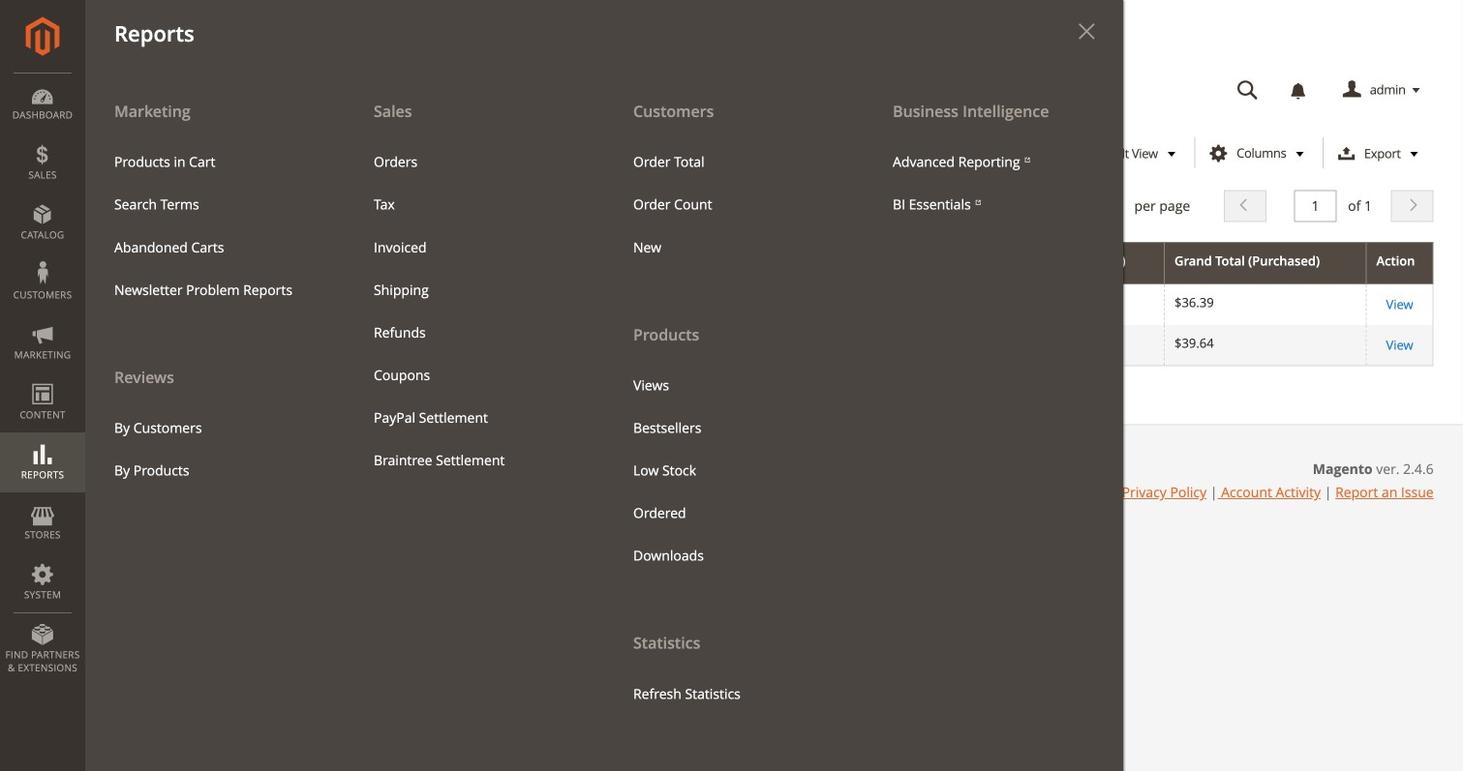 Task type: describe. For each thing, give the bounding box(es) containing it.
magento admin panel image
[[26, 16, 60, 56]]



Task type: vqa. For each thing, say whether or not it's contained in the screenshot.
Text Box
no



Task type: locate. For each thing, give the bounding box(es) containing it.
menu
[[85, 89, 1123, 772], [85, 89, 345, 493], [604, 89, 864, 716], [100, 141, 330, 312], [359, 141, 590, 482], [619, 141, 849, 269], [878, 141, 1109, 226], [619, 365, 849, 578], [100, 407, 330, 493]]

None number field
[[1294, 190, 1337, 222]]

menu bar
[[0, 0, 1123, 772]]

Search by keyword text field
[[114, 137, 555, 169]]



